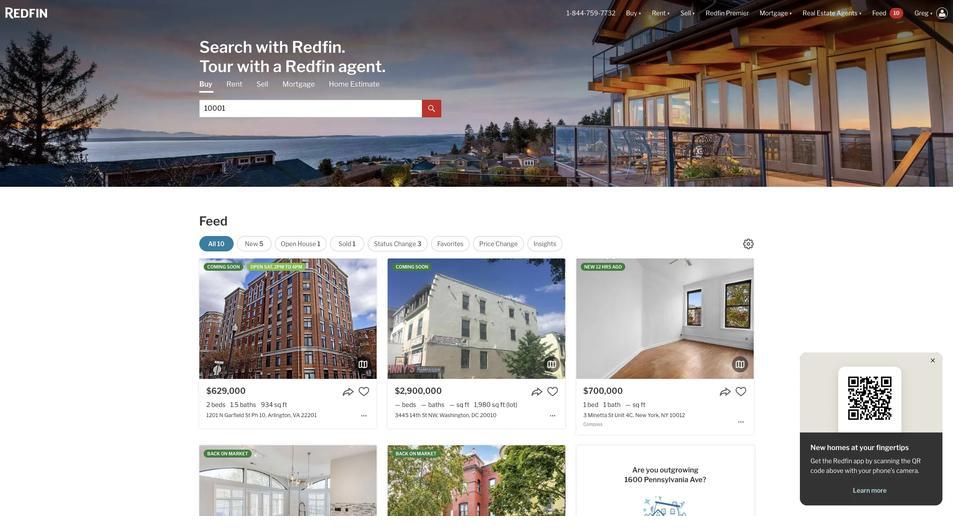 Task type: vqa. For each thing, say whether or not it's contained in the screenshot.


Task type: locate. For each thing, give the bounding box(es) containing it.
0 horizontal spatial new
[[245, 240, 258, 248]]

— up 4c,
[[626, 401, 631, 409]]

new up get
[[811, 444, 826, 453]]

0 horizontal spatial market
[[229, 452, 248, 457]]

City, Address, School, Agent, ZIP search field
[[199, 100, 422, 117]]

1 coming from the left
[[207, 265, 226, 270]]

coming soon
[[207, 265, 240, 270], [396, 265, 429, 270]]

sold
[[339, 240, 351, 248]]

0 horizontal spatial feed
[[199, 214, 228, 229]]

0 horizontal spatial coming soon
[[207, 265, 240, 270]]

1 photo of 3 minetta st unit 4c, new york, ny 10012 image from the left
[[399, 259, 577, 379]]

hrs
[[602, 265, 611, 270]]

nw,
[[428, 413, 438, 419]]

1 photo of 3445 14th st nw, washington, dc 20010 image from the left
[[211, 259, 388, 379]]

1 vertical spatial 10
[[217, 240, 225, 248]]

1 vertical spatial rent
[[227, 80, 242, 88]]

1 right house
[[318, 240, 321, 248]]

st for 3445 14th st nw, washington, dc 20010
[[422, 413, 427, 419]]

back on market down 14th
[[396, 452, 437, 457]]

ft left (lot)
[[500, 401, 505, 409]]

new
[[245, 240, 258, 248], [636, 413, 647, 419], [811, 444, 826, 453]]

favorite button checkbox for $700,000
[[736, 387, 747, 398]]

2 st from the left
[[422, 413, 427, 419]]

back down 3445
[[396, 452, 409, 457]]

2 — sq ft from the left
[[626, 401, 646, 409]]

app
[[854, 458, 865, 465]]

2 horizontal spatial st
[[608, 413, 614, 419]]

new right 4c,
[[636, 413, 647, 419]]

your down by
[[859, 468, 872, 475]]

ft up 3 minetta st unit 4c, new york, ny 10012 compass at the right bottom
[[641, 401, 646, 409]]

buy inside dropdown button
[[626, 9, 637, 17]]

home estimate
[[329, 80, 380, 88]]

home estimate link
[[329, 79, 380, 89]]

mortgage ▾ button
[[760, 0, 792, 26]]

redfin inside button
[[706, 9, 725, 17]]

0 vertical spatial sell
[[681, 9, 691, 17]]

open sat, 2pm to 4pm
[[251, 265, 302, 270]]

2 horizontal spatial redfin
[[834, 458, 853, 465]]

0 vertical spatial redfin
[[706, 9, 725, 17]]

rent inside dropdown button
[[652, 9, 666, 17]]

▾
[[639, 9, 642, 17], [667, 9, 670, 17], [693, 9, 695, 17], [790, 9, 792, 17], [859, 9, 862, 17], [930, 9, 933, 17]]

10 left greg at the top right of page
[[894, 10, 900, 16]]

buy ▾ button
[[626, 0, 642, 26]]

feed
[[873, 9, 887, 17], [199, 214, 228, 229]]

photo of 3445 14th st nw, washington, dc 20010 image
[[211, 259, 388, 379], [388, 259, 565, 379], [565, 259, 743, 379]]

scanning
[[874, 458, 900, 465]]

0 horizontal spatial — sq ft
[[449, 401, 470, 409]]

rent ▾ button
[[647, 0, 675, 26]]

6 ▾ from the left
[[930, 9, 933, 17]]

0 horizontal spatial baths
[[240, 401, 256, 409]]

market down 'garfield'
[[229, 452, 248, 457]]

1 horizontal spatial soon
[[415, 265, 429, 270]]

— sq ft up washington,
[[449, 401, 470, 409]]

baths for 1.5 baths
[[240, 401, 256, 409]]

— up 3445
[[395, 401, 400, 409]]

st inside 3 minetta st unit 4c, new york, ny 10012 compass
[[608, 413, 614, 419]]

tab list
[[199, 79, 442, 117]]

rent right buy ▾
[[652, 9, 666, 17]]

mortgage left real
[[760, 9, 788, 17]]

$629,000
[[206, 387, 246, 396]]

▾ for sell ▾
[[693, 9, 695, 17]]

1 favorite button checkbox from the left
[[358, 387, 370, 398]]

2 horizontal spatial new
[[811, 444, 826, 453]]

3 st from the left
[[608, 413, 614, 419]]

2 coming from the left
[[396, 265, 415, 270]]

1 horizontal spatial redfin
[[706, 9, 725, 17]]

934 sq ft
[[261, 401, 287, 409]]

feed up the all
[[199, 214, 228, 229]]

1 horizontal spatial coming
[[396, 265, 415, 270]]

0 vertical spatial rent
[[652, 9, 666, 17]]

1 baths from the left
[[240, 401, 256, 409]]

more
[[872, 487, 887, 495]]

▾ right agents
[[859, 9, 862, 17]]

2 favorite button checkbox from the left
[[547, 387, 558, 398]]

2 back from the left
[[396, 452, 409, 457]]

va
[[293, 413, 300, 419]]

sq right "934"
[[274, 401, 281, 409]]

—
[[395, 401, 400, 409], [421, 401, 427, 409], [449, 401, 455, 409], [626, 401, 631, 409]]

st left nw,
[[422, 413, 427, 419]]

1 horizontal spatial — sq ft
[[626, 401, 646, 409]]

back for third photo of 1314 w st nw unit d, washington, dc 20009 from the right
[[396, 452, 409, 457]]

sell right rent ▾
[[681, 9, 691, 17]]

back on market down n
[[207, 452, 248, 457]]

learn more
[[853, 487, 887, 495]]

1 horizontal spatial baths
[[428, 401, 445, 409]]

sell ▾
[[681, 9, 695, 17]]

market down nw,
[[417, 452, 437, 457]]

change for price
[[496, 240, 518, 248]]

1 back from the left
[[207, 452, 220, 457]]

3 up compass
[[584, 413, 587, 419]]

1 horizontal spatial beds
[[402, 401, 416, 409]]

2 photo of 3 minetta st unit 4c, new york, ny 10012 image from the left
[[577, 259, 754, 379]]

1
[[318, 240, 321, 248], [353, 240, 356, 248], [584, 401, 586, 409], [604, 401, 606, 409]]

feed right agents
[[873, 9, 887, 17]]

price change
[[479, 240, 518, 248]]

fingertips
[[877, 444, 909, 453]]

2 beds from the left
[[402, 401, 416, 409]]

Open House radio
[[275, 236, 326, 252]]

rent down tour
[[227, 80, 242, 88]]

1 horizontal spatial the
[[901, 458, 911, 465]]

1 horizontal spatial mortgage
[[760, 9, 788, 17]]

soon for $2,900,000
[[415, 265, 429, 270]]

on down 14th
[[409, 452, 416, 457]]

2 coming soon from the left
[[396, 265, 429, 270]]

1 vertical spatial feed
[[199, 214, 228, 229]]

Insights radio
[[528, 236, 563, 252]]

rent
[[652, 9, 666, 17], [227, 80, 242, 88]]

12
[[596, 265, 601, 270]]

1 st from the left
[[245, 413, 250, 419]]

0 horizontal spatial back on market
[[207, 452, 248, 457]]

new left 5
[[245, 240, 258, 248]]

photo of 2125 southend dr #437, charlotte, nc 28203 image
[[22, 446, 200, 517], [199, 446, 377, 517], [377, 446, 554, 517]]

new inside 3 minetta st unit 4c, new york, ny 10012 compass
[[636, 413, 647, 419]]

3 photo of 3 minetta st unit 4c, new york, ny 10012 image from the left
[[754, 259, 931, 379]]

4 sq from the left
[[633, 401, 640, 409]]

redfin left premier
[[706, 9, 725, 17]]

the right get
[[823, 458, 832, 465]]

3 sq from the left
[[492, 401, 499, 409]]

back for 1st "photo of 2125 southend dr #437, charlotte, nc 28203"
[[207, 452, 220, 457]]

0 horizontal spatial coming
[[207, 265, 226, 270]]

1 horizontal spatial new
[[636, 413, 647, 419]]

your inside get the redfin app by scanning the qr code above with your phone's camera.
[[859, 468, 872, 475]]

1 market from the left
[[229, 452, 248, 457]]

coming
[[207, 265, 226, 270], [396, 265, 415, 270]]

buy for buy ▾
[[626, 9, 637, 17]]

sell inside dropdown button
[[681, 9, 691, 17]]

sell ▾ button
[[681, 0, 695, 26]]

1 horizontal spatial 3
[[584, 413, 587, 419]]

2 soon from the left
[[415, 265, 429, 270]]

1 — sq ft from the left
[[449, 401, 470, 409]]

3 favorite button checkbox from the left
[[736, 387, 747, 398]]

0 horizontal spatial redfin
[[285, 57, 335, 76]]

1 horizontal spatial rent
[[652, 9, 666, 17]]

option group
[[199, 236, 563, 252]]

▾ left rent ▾
[[639, 9, 642, 17]]

a
[[273, 57, 282, 76]]

sq up washington,
[[457, 401, 463, 409]]

14th
[[410, 413, 421, 419]]

baths up ph
[[240, 401, 256, 409]]

buy down tour
[[199, 80, 212, 88]]

1 horizontal spatial back
[[396, 452, 409, 457]]

2 change from the left
[[496, 240, 518, 248]]

$2,900,000
[[395, 387, 442, 396]]

market for 1st "photo of 2125 southend dr #437, charlotte, nc 28203"
[[229, 452, 248, 457]]

0 vertical spatial mortgage
[[760, 9, 788, 17]]

0 vertical spatial 3
[[418, 240, 422, 248]]

0 horizontal spatial 3
[[418, 240, 422, 248]]

washington,
[[440, 413, 470, 419]]

10 inside all radio
[[217, 240, 225, 248]]

1 horizontal spatial on
[[409, 452, 416, 457]]

on down n
[[221, 452, 228, 457]]

soon left "open"
[[227, 265, 240, 270]]

new inside option
[[245, 240, 258, 248]]

1-844-759-7732 link
[[567, 9, 616, 17]]

4pm
[[292, 265, 302, 270]]

0 horizontal spatial st
[[245, 413, 250, 419]]

3 ▾ from the left
[[693, 9, 695, 17]]

0 horizontal spatial favorite button image
[[358, 387, 370, 398]]

1 horizontal spatial change
[[496, 240, 518, 248]]

buy
[[626, 9, 637, 17], [199, 80, 212, 88]]

1 horizontal spatial favorite button checkbox
[[547, 387, 558, 398]]

st left ph
[[245, 413, 250, 419]]

0 horizontal spatial buy
[[199, 80, 212, 88]]

beds right 2
[[212, 401, 226, 409]]

1 horizontal spatial market
[[417, 452, 437, 457]]

0 horizontal spatial on
[[221, 452, 228, 457]]

soon down status change 3
[[415, 265, 429, 270]]

1 on from the left
[[221, 452, 228, 457]]

3 inside 3 minetta st unit 4c, new york, ny 10012 compass
[[584, 413, 587, 419]]

0 vertical spatial new
[[245, 240, 258, 248]]

ft up arlington,
[[283, 401, 287, 409]]

sell right rent link at the top
[[257, 80, 268, 88]]

sq
[[274, 401, 281, 409], [457, 401, 463, 409], [492, 401, 499, 409], [633, 401, 640, 409]]

1 horizontal spatial coming soon
[[396, 265, 429, 270]]

pennsylvania
[[644, 476, 689, 485]]

redfin up 'above'
[[834, 458, 853, 465]]

1 vertical spatial sell
[[257, 80, 268, 88]]

0 vertical spatial feed
[[873, 9, 887, 17]]

▾ right greg at the top right of page
[[930, 9, 933, 17]]

1 change from the left
[[394, 240, 416, 248]]

4 ft from the left
[[641, 401, 646, 409]]

1 left bath
[[604, 401, 606, 409]]

home
[[329, 80, 349, 88]]

st left unit
[[608, 413, 614, 419]]

favorite button image
[[358, 387, 370, 398], [736, 387, 747, 398]]

1 vertical spatial redfin
[[285, 57, 335, 76]]

— down $2,900,000
[[421, 401, 427, 409]]

favorite button checkbox
[[358, 387, 370, 398], [547, 387, 558, 398], [736, 387, 747, 398]]

3 — from the left
[[449, 401, 455, 409]]

open
[[281, 240, 296, 248]]

change inside option
[[394, 240, 416, 248]]

1 inside open house radio
[[318, 240, 321, 248]]

house
[[298, 240, 316, 248]]

0 vertical spatial 10
[[894, 10, 900, 16]]

ft
[[283, 401, 287, 409], [465, 401, 470, 409], [500, 401, 505, 409], [641, 401, 646, 409]]

change inside radio
[[496, 240, 518, 248]]

1 soon from the left
[[227, 265, 240, 270]]

compass
[[584, 422, 603, 428]]

2 ft from the left
[[465, 401, 470, 409]]

0 horizontal spatial favorite button checkbox
[[358, 387, 370, 398]]

▾ left real
[[790, 9, 792, 17]]

the up camera.
[[901, 458, 911, 465]]

beds up 14th
[[402, 401, 416, 409]]

soon
[[227, 265, 240, 270], [415, 265, 429, 270]]

mortgage inside mortgage ▾ dropdown button
[[760, 9, 788, 17]]

1 horizontal spatial back on market
[[396, 452, 437, 457]]

2 baths from the left
[[428, 401, 445, 409]]

change for status
[[394, 240, 416, 248]]

buy ▾ button
[[621, 0, 647, 26]]

2 vertical spatial redfin
[[834, 458, 853, 465]]

0 horizontal spatial beds
[[212, 401, 226, 409]]

1 right sold
[[353, 240, 356, 248]]

back down 1201
[[207, 452, 220, 457]]

dc
[[472, 413, 479, 419]]

1 vertical spatial buy
[[199, 80, 212, 88]]

1,980 sq ft (lot)
[[474, 401, 518, 409]]

beds for — beds
[[402, 401, 416, 409]]

1.5
[[230, 401, 239, 409]]

all
[[208, 240, 216, 248]]

your right at
[[860, 444, 875, 453]]

1 favorite button image from the left
[[358, 387, 370, 398]]

sell ▾ button
[[675, 0, 701, 26]]

coming soon down status change 3
[[396, 265, 429, 270]]

0 horizontal spatial back
[[207, 452, 220, 457]]

▾ right rent ▾
[[693, 9, 695, 17]]

▾ for rent ▾
[[667, 9, 670, 17]]

redfin up mortgage link
[[285, 57, 335, 76]]

1 vertical spatial 3
[[584, 413, 587, 419]]

coming soon down all radio
[[207, 265, 240, 270]]

1 coming soon from the left
[[207, 265, 240, 270]]

coming down status change 3
[[396, 265, 415, 270]]

sq up 20010
[[492, 401, 499, 409]]

3 left the favorites
[[418, 240, 422, 248]]

0 horizontal spatial sell
[[257, 80, 268, 88]]

mortgage for mortgage ▾
[[760, 9, 788, 17]]

sold 1
[[339, 240, 356, 248]]

▾ for mortgage ▾
[[790, 9, 792, 17]]

2
[[206, 401, 210, 409]]

1 ▾ from the left
[[639, 9, 642, 17]]

baths
[[240, 401, 256, 409], [428, 401, 445, 409]]

open
[[251, 265, 263, 270]]

redfin
[[706, 9, 725, 17], [285, 57, 335, 76], [834, 458, 853, 465]]

price
[[479, 240, 494, 248]]

3 inside status change option
[[418, 240, 422, 248]]

1 horizontal spatial 10
[[894, 10, 900, 16]]

2 photo of 1314 w st nw unit d, washington, dc 20009 image from the left
[[388, 446, 565, 517]]

baths up nw,
[[428, 401, 445, 409]]

1 inside the sold radio
[[353, 240, 356, 248]]

the
[[823, 458, 832, 465], [901, 458, 911, 465]]

1 vertical spatial mortgage
[[283, 80, 315, 88]]

favorite button checkbox for $2,900,000
[[547, 387, 558, 398]]

— sq ft for $700,000
[[626, 401, 646, 409]]

0 horizontal spatial mortgage
[[283, 80, 315, 88]]

submit search image
[[428, 105, 435, 112]]

2 ▾ from the left
[[667, 9, 670, 17]]

0 horizontal spatial change
[[394, 240, 416, 248]]

outgrowing
[[660, 467, 699, 475]]

1 sq from the left
[[274, 401, 281, 409]]

1 beds from the left
[[212, 401, 226, 409]]

change right status
[[394, 240, 416, 248]]

2 back on market from the left
[[396, 452, 437, 457]]

1 vertical spatial your
[[859, 468, 872, 475]]

photo of 1314 w st nw unit d, washington, dc 20009 image
[[211, 446, 388, 517], [388, 446, 565, 517], [565, 446, 743, 517]]

(lot)
[[506, 401, 518, 409]]

0 vertical spatial buy
[[626, 9, 637, 17]]

— up washington,
[[449, 401, 455, 409]]

10012
[[670, 413, 685, 419]]

2 favorite button image from the left
[[736, 387, 747, 398]]

sell for sell ▾
[[681, 9, 691, 17]]

0 horizontal spatial 10
[[217, 240, 225, 248]]

search
[[199, 37, 252, 57]]

1 horizontal spatial buy
[[626, 9, 637, 17]]

759-
[[587, 9, 601, 17]]

2 market from the left
[[417, 452, 437, 457]]

qr
[[912, 458, 921, 465]]

10 right the all
[[217, 240, 225, 248]]

2 photo of 2125 southend dr #437, charlotte, nc 28203 image from the left
[[199, 446, 377, 517]]

0 horizontal spatial rent
[[227, 80, 242, 88]]

1 horizontal spatial sell
[[681, 9, 691, 17]]

1 horizontal spatial favorite button image
[[736, 387, 747, 398]]

1 vertical spatial new
[[636, 413, 647, 419]]

bath
[[608, 401, 621, 409]]

2 horizontal spatial favorite button checkbox
[[736, 387, 747, 398]]

0 horizontal spatial the
[[823, 458, 832, 465]]

1,980
[[474, 401, 491, 409]]

photo of 3 minetta st unit 4c, new york, ny 10012 image
[[399, 259, 577, 379], [577, 259, 754, 379], [754, 259, 931, 379]]

change right price
[[496, 240, 518, 248]]

change
[[394, 240, 416, 248], [496, 240, 518, 248]]

search with redfin. tour with a redfin agent.
[[199, 37, 386, 76]]

mortgage
[[760, 9, 788, 17], [283, 80, 315, 88]]

1-
[[567, 9, 572, 17]]

buy right 7732
[[626, 9, 637, 17]]

2 vertical spatial new
[[811, 444, 826, 453]]

▾ left sell ▾
[[667, 9, 670, 17]]

ft left the 1,980
[[465, 401, 470, 409]]

— sq ft up 4c,
[[626, 401, 646, 409]]

mortgage up city, address, school, agent, zip search field
[[283, 80, 315, 88]]

0 horizontal spatial soon
[[227, 265, 240, 270]]

coming down all 10
[[207, 265, 226, 270]]

sq up 4c,
[[633, 401, 640, 409]]

4 ▾ from the left
[[790, 9, 792, 17]]

1 horizontal spatial st
[[422, 413, 427, 419]]



Task type: describe. For each thing, give the bounding box(es) containing it.
1 bath
[[604, 401, 621, 409]]

unit
[[615, 413, 625, 419]]

tab list containing buy
[[199, 79, 442, 117]]

arlington,
[[268, 413, 292, 419]]

redfin inside search with redfin. tour with a redfin agent.
[[285, 57, 335, 76]]

redfin.
[[292, 37, 346, 57]]

agent.
[[338, 57, 386, 76]]

1 — from the left
[[395, 401, 400, 409]]

favorite button image
[[547, 387, 558, 398]]

option group containing all
[[199, 236, 563, 252]]

status
[[374, 240, 393, 248]]

coming for $2,900,000
[[396, 265, 415, 270]]

greg ▾
[[915, 9, 933, 17]]

redfin premier
[[706, 9, 749, 17]]

2 on from the left
[[409, 452, 416, 457]]

1 bed
[[584, 401, 599, 409]]

estimate
[[350, 80, 380, 88]]

real
[[803, 9, 816, 17]]

ph
[[252, 413, 258, 419]]

market for third photo of 1314 w st nw unit d, washington, dc 20009 from the right
[[417, 452, 437, 457]]

3 photo of 1314 w st nw unit d, washington, dc 20009 image from the left
[[565, 446, 743, 517]]

3 photo of 3445 14th st nw, washington, dc 20010 image from the left
[[565, 259, 743, 379]]

934
[[261, 401, 273, 409]]

mortgage ▾
[[760, 9, 792, 17]]

▾ for greg ▾
[[930, 9, 933, 17]]

1600
[[625, 476, 643, 485]]

are you outgrowing 1600 pennsylvania ave?
[[625, 467, 707, 485]]

5 ▾ from the left
[[859, 9, 862, 17]]

york,
[[648, 413, 660, 419]]

ave?
[[690, 476, 707, 485]]

beds for 2 beds
[[212, 401, 226, 409]]

code
[[811, 468, 825, 475]]

— beds
[[395, 401, 416, 409]]

new 12 hrs ago
[[584, 265, 622, 270]]

2pm
[[274, 265, 284, 270]]

1.5 baths
[[230, 401, 256, 409]]

coming soon for $2,900,000
[[396, 265, 429, 270]]

real estate agents ▾ link
[[803, 0, 862, 26]]

are
[[633, 467, 645, 475]]

st for 3 minetta st unit 4c, new york, ny 10012 compass
[[608, 413, 614, 419]]

estate
[[817, 9, 836, 17]]

garfield
[[224, 413, 244, 419]]

app install qr code image
[[846, 374, 895, 423]]

Status Change radio
[[368, 236, 428, 252]]

an image of a house image
[[638, 493, 694, 517]]

to
[[285, 265, 291, 270]]

All radio
[[199, 236, 234, 252]]

insights
[[534, 240, 557, 248]]

learn
[[853, 487, 870, 495]]

new for new homes at your fingertips
[[811, 444, 826, 453]]

learn more link
[[811, 487, 930, 495]]

4 — from the left
[[626, 401, 631, 409]]

coming soon for $629,000
[[207, 265, 240, 270]]

favorite button checkbox for $629,000
[[358, 387, 370, 398]]

real estate agents ▾
[[803, 9, 862, 17]]

1 horizontal spatial feed
[[873, 9, 887, 17]]

sell link
[[257, 79, 268, 89]]

bed
[[588, 401, 599, 409]]

favorite button image for $629,000
[[358, 387, 370, 398]]

agents
[[837, 9, 858, 17]]

sell for sell
[[257, 80, 268, 88]]

rent for rent
[[227, 80, 242, 88]]

baths for — baths
[[428, 401, 445, 409]]

all 10
[[208, 240, 225, 248]]

coming for $629,000
[[207, 265, 226, 270]]

1201
[[206, 413, 218, 419]]

2 the from the left
[[901, 458, 911, 465]]

phone's
[[873, 468, 895, 475]]

n
[[219, 413, 223, 419]]

new for new 5
[[245, 240, 258, 248]]

open house 1
[[281, 240, 321, 248]]

mortgage ▾ button
[[755, 0, 798, 26]]

photo of 1201 n garfield st ph 10, arlington, va 22201 image
[[199, 259, 377, 379]]

above
[[826, 468, 844, 475]]

mortgage link
[[283, 79, 315, 89]]

20010
[[480, 413, 497, 419]]

1 photo of 1314 w st nw unit d, washington, dc 20009 image from the left
[[211, 446, 388, 517]]

3 ft from the left
[[500, 401, 505, 409]]

▾ for buy ▾
[[639, 9, 642, 17]]

1 left bed
[[584, 401, 586, 409]]

ago
[[612, 265, 622, 270]]

ny
[[661, 413, 669, 419]]

1 photo of 2125 southend dr #437, charlotte, nc 28203 image from the left
[[22, 446, 200, 517]]

buy ▾
[[626, 9, 642, 17]]

Sold radio
[[330, 236, 364, 252]]

Price Change radio
[[473, 236, 524, 252]]

New radio
[[237, 236, 271, 252]]

rent for rent ▾
[[652, 9, 666, 17]]

buy for buy
[[199, 80, 212, 88]]

1 back on market from the left
[[207, 452, 248, 457]]

— sq ft for $2,900,000
[[449, 401, 470, 409]]

2 photo of 3445 14th st nw, washington, dc 20010 image from the left
[[388, 259, 565, 379]]

1201 n garfield st ph 10, arlington, va 22201
[[206, 413, 317, 419]]

new homes at your fingertips
[[811, 444, 909, 453]]

with inside get the redfin app by scanning the qr code above with your phone's camera.
[[845, 468, 858, 475]]

mortgage for mortgage
[[283, 80, 315, 88]]

4c,
[[626, 413, 634, 419]]

redfin premier button
[[701, 0, 755, 26]]

1 ft from the left
[[283, 401, 287, 409]]

get the redfin app by scanning the qr code above with your phone's camera.
[[811, 458, 921, 475]]

buy link
[[199, 79, 212, 93]]

$700,000
[[584, 387, 623, 396]]

rent link
[[227, 79, 242, 89]]

minetta
[[588, 413, 607, 419]]

soon for $629,000
[[227, 265, 240, 270]]

3 photo of 2125 southend dr #437, charlotte, nc 28203 image from the left
[[377, 446, 554, 517]]

2 — from the left
[[421, 401, 427, 409]]

favorites
[[437, 240, 464, 248]]

sat,
[[264, 265, 273, 270]]

Favorites radio
[[431, 236, 470, 252]]

homes
[[827, 444, 850, 453]]

3 minetta st unit 4c, new york, ny 10012 compass
[[584, 413, 685, 428]]

real estate agents ▾ button
[[798, 0, 867, 26]]

3445
[[395, 413, 409, 419]]

favorite button image for $700,000
[[736, 387, 747, 398]]

— baths
[[421, 401, 445, 409]]

0 vertical spatial your
[[860, 444, 875, 453]]

1 the from the left
[[823, 458, 832, 465]]

new
[[584, 265, 595, 270]]

5
[[259, 240, 264, 248]]

rent ▾ button
[[652, 0, 670, 26]]

redfin inside get the redfin app by scanning the qr code above with your phone's camera.
[[834, 458, 853, 465]]

greg
[[915, 9, 929, 17]]

22201
[[301, 413, 317, 419]]

3445 14th st nw, washington, dc 20010
[[395, 413, 497, 419]]

new 5
[[245, 240, 264, 248]]

2 sq from the left
[[457, 401, 463, 409]]



